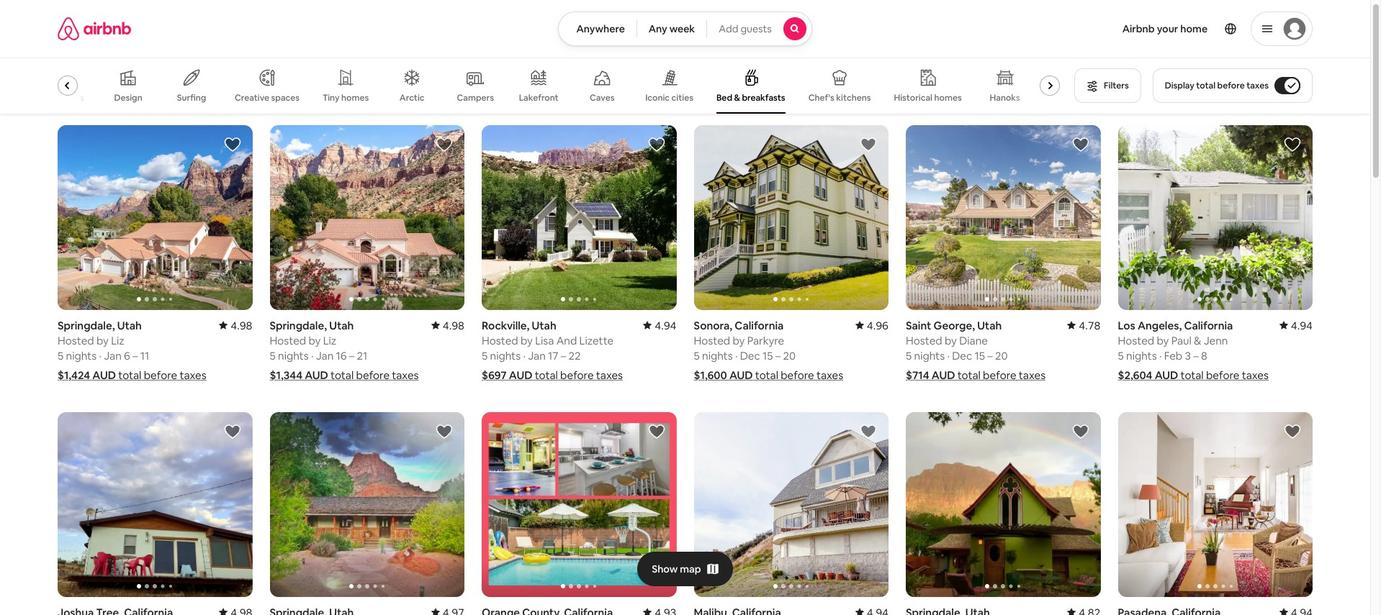 Task type: vqa. For each thing, say whether or not it's contained in the screenshot.
your the Reminders
no



Task type: describe. For each thing, give the bounding box(es) containing it.
rockville, utah hosted by lisa and lizette 5 nights · jan 17 – 22 $697 aud total before taxes
[[482, 319, 623, 382]]

group containing iconic cities
[[45, 58, 1066, 114]]

before right display
[[1218, 80, 1245, 91]]

4.94 for rockville, utah hosted by lisa and lizette 5 nights · jan 17 – 22 $697 aud total before taxes
[[655, 319, 677, 333]]

george,
[[934, 319, 975, 333]]

total inside the los angeles, california hosted by paul & jenn 5 nights · feb 3 – 8 $2,604 aud total before taxes
[[1181, 369, 1204, 382]]

taxes inside springdale, utah hosted by liz 5 nights · jan 6 – 11 $1,424 aud total before taxes
[[180, 369, 206, 382]]

5 inside saint george, utah hosted by diane 5 nights · dec 15 – 20 $714 aud total before taxes
[[906, 349, 912, 363]]

lakefront
[[519, 92, 559, 104]]

add to wishlist: sonora, california image
[[860, 136, 877, 153]]

map
[[680, 563, 701, 576]]

sonora, california hosted by parkyre 5 nights · dec 15 – 20 $1,600 aud total before taxes
[[694, 319, 844, 382]]

before inside the los angeles, california hosted by paul & jenn 5 nights · feb 3 – 8 $2,604 aud total before taxes
[[1207, 369, 1240, 382]]

· inside springdale, utah hosted by liz 5 nights · jan 6 – 11 $1,424 aud total before taxes
[[99, 349, 101, 363]]

total inside saint george, utah hosted by diane 5 nights · dec 15 – 20 $714 aud total before taxes
[[958, 369, 981, 382]]

tiny homes
[[323, 92, 369, 104]]

saint
[[906, 319, 932, 333]]

bed
[[717, 92, 733, 104]]

historical
[[894, 92, 933, 104]]

home
[[1181, 22, 1208, 35]]

utah for 17
[[532, 319, 557, 333]]

4.98 for springdale, utah hosted by liz 5 nights · jan 6 – 11 $1,424 aud total before taxes
[[231, 319, 252, 333]]

– inside rockville, utah hosted by lisa and lizette 5 nights · jan 17 – 22 $697 aud total before taxes
[[561, 349, 566, 363]]

hanoks
[[990, 92, 1021, 104]]

add guests
[[719, 22, 772, 35]]

total inside rockville, utah hosted by lisa and lizette 5 nights · jan 17 – 22 $697 aud total before taxes
[[535, 369, 558, 382]]

· inside the los angeles, california hosted by paul & jenn 5 nights · feb 3 – 8 $2,604 aud total before taxes
[[1160, 349, 1162, 363]]

hosted for springdale, utah hosted by liz 5 nights · jan 16 – 21 $1,344 aud total before taxes
[[270, 334, 306, 348]]

add guests button
[[707, 12, 812, 46]]

nights inside saint george, utah hosted by diane 5 nights · dec 15 – 20 $714 aud total before taxes
[[915, 349, 945, 363]]

angeles,
[[1138, 319, 1182, 333]]

paul
[[1172, 334, 1192, 348]]

arctic
[[400, 92, 425, 104]]

8
[[1202, 349, 1208, 363]]

17
[[548, 349, 559, 363]]

los angeles, california hosted by paul & jenn 5 nights · feb 3 – 8 $2,604 aud total before taxes
[[1118, 319, 1269, 382]]

5 inside sonora, california hosted by parkyre 5 nights · dec 15 – 20 $1,600 aud total before taxes
[[694, 349, 700, 363]]

chef's kitchens
[[809, 92, 871, 104]]

breakfasts
[[742, 92, 786, 104]]

california inside the los angeles, california hosted by paul & jenn 5 nights · feb 3 – 8 $2,604 aud total before taxes
[[1185, 319, 1234, 333]]

$714 aud
[[906, 369, 955, 382]]

hosted for springdale, utah hosted by liz 5 nights · jan 6 – 11 $1,424 aud total before taxes
[[58, 334, 94, 348]]

before inside sonora, california hosted by parkyre 5 nights · dec 15 – 20 $1,600 aud total before taxes
[[781, 369, 814, 382]]

5 inside rockville, utah hosted by lisa and lizette 5 nights · jan 17 – 22 $697 aud total before taxes
[[482, 349, 488, 363]]

any week button
[[637, 12, 708, 46]]

dec inside sonora, california hosted by parkyre 5 nights · dec 15 – 20 $1,600 aud total before taxes
[[740, 349, 760, 363]]

add to wishlist: rockville, utah image
[[648, 136, 665, 153]]

kitchens
[[837, 92, 871, 104]]

total inside sonora, california hosted by parkyre 5 nights · dec 15 – 20 $1,600 aud total before taxes
[[755, 369, 779, 382]]

by inside the los angeles, california hosted by paul & jenn 5 nights · feb 3 – 8 $2,604 aud total before taxes
[[1157, 334, 1169, 348]]

show map button
[[638, 553, 733, 587]]

15 inside sonora, california hosted by parkyre 5 nights · dec 15 – 20 $1,600 aud total before taxes
[[763, 349, 773, 363]]

anywhere button
[[559, 12, 637, 46]]

taxes inside rockville, utah hosted by lisa and lizette 5 nights · jan 17 – 22 $697 aud total before taxes
[[596, 369, 623, 382]]

taxes inside the los angeles, california hosted by paul & jenn 5 nights · feb 3 – 8 $2,604 aud total before taxes
[[1242, 369, 1269, 382]]

feb
[[1165, 349, 1183, 363]]

jan for jan 16 – 21
[[316, 349, 334, 363]]

springdale, utah hosted by liz 5 nights · jan 16 – 21 $1,344 aud total before taxes
[[270, 319, 419, 382]]

springdale, for jan 16 – 21
[[270, 319, 327, 333]]

5 inside springdale, utah hosted by liz 5 nights · jan 16 – 21 $1,344 aud total before taxes
[[270, 349, 276, 363]]

by for jan 17 – 22
[[521, 334, 533, 348]]

airbnb
[[1123, 22, 1155, 35]]

4.78 out of 5 average rating image
[[1068, 319, 1101, 333]]

3
[[1185, 349, 1191, 363]]

$2,604 aud
[[1118, 369, 1179, 382]]

a-frames
[[46, 92, 84, 104]]

nights inside rockville, utah hosted by lisa and lizette 5 nights · jan 17 – 22 $697 aud total before taxes
[[490, 349, 521, 363]]

add to wishlist: springdale, utah image for springdale, utah hosted by liz 5 nights · jan 16 – 21 $1,344 aud total before taxes
[[436, 136, 453, 153]]

add to wishlist: springdale, utah image for springdale, utah hosted by liz 5 nights · jan 6 – 11 $1,424 aud total before taxes
[[224, 136, 241, 153]]

lizette
[[580, 334, 614, 348]]

$697 aud
[[482, 369, 533, 382]]

15 inside saint george, utah hosted by diane 5 nights · dec 15 – 20 $714 aud total before taxes
[[975, 349, 985, 363]]

· inside saint george, utah hosted by diane 5 nights · dec 15 – 20 $714 aud total before taxes
[[948, 349, 950, 363]]

los
[[1118, 319, 1136, 333]]

add to wishlist: springdale, utah image
[[436, 424, 453, 441]]

total inside springdale, utah hosted by liz 5 nights · jan 6 – 11 $1,424 aud total before taxes
[[118, 369, 141, 382]]

jan for jan 6 – 11
[[104, 349, 122, 363]]

nights inside springdale, utah hosted by liz 5 nights · jan 16 – 21 $1,344 aud total before taxes
[[278, 349, 309, 363]]

anywhere
[[577, 22, 625, 35]]

add to wishlist: orange county, california image
[[648, 424, 665, 441]]

hosted for sonora, california hosted by parkyre 5 nights · dec 15 – 20 $1,600 aud total before taxes
[[694, 334, 731, 348]]

16
[[336, 349, 347, 363]]

cities
[[672, 92, 694, 104]]

add
[[719, 22, 739, 35]]

rockville,
[[482, 319, 530, 333]]

before inside saint george, utah hosted by diane 5 nights · dec 15 – 20 $714 aud total before taxes
[[983, 369, 1017, 382]]

diane
[[960, 334, 988, 348]]

4.82 out of 5 average rating image
[[1068, 606, 1101, 616]]

nights inside the los angeles, california hosted by paul & jenn 5 nights · feb 3 – 8 $2,604 aud total before taxes
[[1127, 349, 1157, 363]]

2 horizontal spatial add to wishlist: springdale, utah image
[[1072, 424, 1090, 441]]

bed & breakfasts
[[717, 92, 786, 104]]

airbnb your home link
[[1114, 14, 1217, 44]]

iconic cities
[[646, 92, 694, 104]]

jenn
[[1204, 334, 1228, 348]]

& inside the los angeles, california hosted by paul & jenn 5 nights · feb 3 – 8 $2,604 aud total before taxes
[[1194, 334, 1202, 348]]

by for jan 16 – 21
[[309, 334, 321, 348]]

your
[[1157, 22, 1179, 35]]

sonora,
[[694, 319, 733, 333]]



Task type: locate. For each thing, give the bounding box(es) containing it.
chef's
[[809, 92, 835, 104]]

– right 17
[[561, 349, 566, 363]]

hosted down rockville,
[[482, 334, 518, 348]]

4.96
[[867, 319, 889, 333]]

21
[[357, 349, 368, 363]]

springdale, inside springdale, utah hosted by liz 5 nights · jan 16 – 21 $1,344 aud total before taxes
[[270, 319, 327, 333]]

2 liz from the left
[[323, 334, 337, 348]]

historical homes
[[894, 92, 962, 104]]

4.98 out of 5 average rating image
[[431, 319, 465, 333], [219, 606, 252, 616]]

dec inside saint george, utah hosted by diane 5 nights · dec 15 – 20 $714 aud total before taxes
[[952, 349, 973, 363]]

total down diane
[[958, 369, 981, 382]]

filters button
[[1075, 68, 1142, 103]]

0 horizontal spatial california
[[735, 319, 784, 333]]

2 utah from the left
[[329, 319, 354, 333]]

0 horizontal spatial dec
[[740, 349, 760, 363]]

6 hosted from the left
[[1118, 334, 1155, 348]]

nights
[[66, 349, 97, 363], [278, 349, 309, 363], [490, 349, 521, 363], [702, 349, 733, 363], [915, 349, 945, 363], [1127, 349, 1157, 363]]

hosted inside rockville, utah hosted by lisa and lizette 5 nights · jan 17 – 22 $697 aud total before taxes
[[482, 334, 518, 348]]

taxes
[[1247, 80, 1269, 91], [180, 369, 206, 382], [392, 369, 419, 382], [596, 369, 623, 382], [817, 369, 844, 382], [1019, 369, 1046, 382], [1242, 369, 1269, 382]]

2 4.94 from the left
[[1291, 319, 1313, 333]]

any
[[649, 22, 668, 35]]

utah up the 16
[[329, 319, 354, 333]]

5 · from the left
[[948, 349, 950, 363]]

by inside sonora, california hosted by parkyre 5 nights · dec 15 – 20 $1,600 aud total before taxes
[[733, 334, 745, 348]]

nights up $697 aud
[[490, 349, 521, 363]]

nights up $714 aud
[[915, 349, 945, 363]]

before down diane
[[983, 369, 1017, 382]]

total down "6"
[[118, 369, 141, 382]]

15 down the parkyre
[[763, 349, 773, 363]]

tiny
[[323, 92, 340, 104]]

show map
[[652, 563, 701, 576]]

1 – from the left
[[133, 349, 138, 363]]

saint george, utah hosted by diane 5 nights · dec 15 – 20 $714 aud total before taxes
[[906, 319, 1046, 382]]

nights up $1,600 aud
[[702, 349, 733, 363]]

6 nights from the left
[[1127, 349, 1157, 363]]

guests
[[741, 22, 772, 35]]

0 horizontal spatial springdale,
[[58, 319, 115, 333]]

4.96 out of 5 average rating image
[[856, 319, 889, 333]]

6
[[124, 349, 130, 363]]

hosted down saint
[[906, 334, 943, 348]]

0 horizontal spatial 4.98 out of 5 average rating image
[[219, 606, 252, 616]]

hosted inside the los angeles, california hosted by paul & jenn 5 nights · feb 3 – 8 $2,604 aud total before taxes
[[1118, 334, 1155, 348]]

4 nights from the left
[[702, 349, 733, 363]]

11
[[140, 349, 149, 363]]

by left lisa on the bottom left
[[521, 334, 533, 348]]

utah for 21
[[329, 319, 354, 333]]

4.98 out of 5 average rating image containing 4.98
[[431, 319, 465, 333]]

2 15 from the left
[[975, 349, 985, 363]]

total right display
[[1197, 80, 1216, 91]]

1 horizontal spatial california
[[1185, 319, 1234, 333]]

add to wishlist: saint george, utah image
[[1072, 136, 1090, 153]]

2 4.98 from the left
[[443, 319, 465, 333]]

jan left the 16
[[316, 349, 334, 363]]

4 utah from the left
[[978, 319, 1002, 333]]

1 dec from the left
[[740, 349, 760, 363]]

by up $1,344 aud
[[309, 334, 321, 348]]

none search field containing anywhere
[[559, 12, 812, 46]]

utah up "6"
[[117, 319, 142, 333]]

2 horizontal spatial jan
[[528, 349, 546, 363]]

5 – from the left
[[988, 349, 993, 363]]

filters
[[1104, 80, 1129, 91]]

by up $1,424 aud
[[96, 334, 109, 348]]

4.98 for springdale, utah hosted by liz 5 nights · jan 16 – 21 $1,344 aud total before taxes
[[443, 319, 465, 333]]

homes for tiny homes
[[341, 92, 369, 104]]

nights inside springdale, utah hosted by liz 5 nights · jan 6 – 11 $1,424 aud total before taxes
[[66, 349, 97, 363]]

1 horizontal spatial dec
[[952, 349, 973, 363]]

– right 3
[[1194, 349, 1199, 363]]

by down angeles,
[[1157, 334, 1169, 348]]

hosted down los
[[1118, 334, 1155, 348]]

and
[[557, 334, 577, 348]]

2 5 from the left
[[270, 349, 276, 363]]

· inside springdale, utah hosted by liz 5 nights · jan 16 – 21 $1,344 aud total before taxes
[[311, 349, 314, 363]]

– right "6"
[[133, 349, 138, 363]]

3 utah from the left
[[532, 319, 557, 333]]

– inside springdale, utah hosted by liz 5 nights · jan 6 – 11 $1,424 aud total before taxes
[[133, 349, 138, 363]]

1 horizontal spatial liz
[[323, 334, 337, 348]]

1 horizontal spatial &
[[1194, 334, 1202, 348]]

1 5 from the left
[[58, 349, 64, 363]]

before
[[1218, 80, 1245, 91], [144, 369, 177, 382], [356, 369, 390, 382], [560, 369, 594, 382], [781, 369, 814, 382], [983, 369, 1017, 382], [1207, 369, 1240, 382]]

22
[[569, 349, 581, 363]]

1 jan from the left
[[104, 349, 122, 363]]

springdale, for jan 6 – 11
[[58, 319, 115, 333]]

hosted inside springdale, utah hosted by liz 5 nights · jan 16 – 21 $1,344 aud total before taxes
[[270, 334, 306, 348]]

1 20 from the left
[[783, 349, 796, 363]]

utah inside saint george, utah hosted by diane 5 nights · dec 15 – 20 $714 aud total before taxes
[[978, 319, 1002, 333]]

add to wishlist: malibu, california image
[[860, 424, 877, 441]]

1 by from the left
[[96, 334, 109, 348]]

1 15 from the left
[[763, 349, 773, 363]]

california up the parkyre
[[735, 319, 784, 333]]

1 · from the left
[[99, 349, 101, 363]]

jan left "6"
[[104, 349, 122, 363]]

total
[[1197, 80, 1216, 91], [118, 369, 141, 382], [331, 369, 354, 382], [535, 369, 558, 382], [755, 369, 779, 382], [958, 369, 981, 382], [1181, 369, 1204, 382]]

1 horizontal spatial homes
[[935, 92, 962, 104]]

before down 21
[[356, 369, 390, 382]]

by inside rockville, utah hosted by lisa and lizette 5 nights · jan 17 – 22 $697 aud total before taxes
[[521, 334, 533, 348]]

1 nights from the left
[[66, 349, 97, 363]]

a-
[[46, 92, 55, 104]]

nights inside sonora, california hosted by parkyre 5 nights · dec 15 – 20 $1,600 aud total before taxes
[[702, 349, 733, 363]]

2 dec from the left
[[952, 349, 973, 363]]

4 · from the left
[[735, 349, 738, 363]]

by for dec 15 – 20
[[733, 334, 745, 348]]

· left "feb"
[[1160, 349, 1162, 363]]

3 by from the left
[[521, 334, 533, 348]]

0 horizontal spatial liz
[[111, 334, 124, 348]]

1 california from the left
[[735, 319, 784, 333]]

parkyre
[[747, 334, 785, 348]]

springdale, inside springdale, utah hosted by liz 5 nights · jan 6 – 11 $1,424 aud total before taxes
[[58, 319, 115, 333]]

0 horizontal spatial 20
[[783, 349, 796, 363]]

jan inside rockville, utah hosted by lisa and lizette 5 nights · jan 17 – 22 $697 aud total before taxes
[[528, 349, 546, 363]]

1 utah from the left
[[117, 319, 142, 333]]

dec down diane
[[952, 349, 973, 363]]

5 up $1,424 aud
[[58, 349, 64, 363]]

add to wishlist: pasadena, california image
[[1284, 424, 1302, 441]]

6 by from the left
[[1157, 334, 1169, 348]]

1 4.98 from the left
[[231, 319, 252, 333]]

4.98 out of 5 average rating image
[[219, 319, 252, 333]]

· inside sonora, california hosted by parkyre 5 nights · dec 15 – 20 $1,600 aud total before taxes
[[735, 349, 738, 363]]

hosted inside springdale, utah hosted by liz 5 nights · jan 6 – 11 $1,424 aud total before taxes
[[58, 334, 94, 348]]

3 jan from the left
[[528, 349, 546, 363]]

springdale, up $1,424 aud
[[58, 319, 115, 333]]

3 · from the left
[[523, 349, 526, 363]]

design
[[114, 92, 142, 104]]

nights up $2,604 aud
[[1127, 349, 1157, 363]]

total down 17
[[535, 369, 558, 382]]

4 – from the left
[[776, 349, 781, 363]]

& right bed
[[734, 92, 740, 104]]

total down 3
[[1181, 369, 1204, 382]]

homes right historical
[[935, 92, 962, 104]]

2 by from the left
[[309, 334, 321, 348]]

add to wishlist: springdale, utah image
[[224, 136, 241, 153], [436, 136, 453, 153], [1072, 424, 1090, 441]]

1 horizontal spatial springdale,
[[270, 319, 327, 333]]

jan inside springdale, utah hosted by liz 5 nights · jan 16 – 21 $1,344 aud total before taxes
[[316, 349, 334, 363]]

group
[[45, 58, 1066, 114], [58, 125, 252, 310], [270, 125, 465, 310], [482, 125, 677, 310], [694, 125, 889, 310], [906, 125, 1101, 310], [1118, 125, 1313, 310], [58, 413, 252, 598], [270, 413, 465, 598], [482, 413, 677, 598], [694, 413, 889, 598], [906, 413, 1101, 598], [1118, 413, 1313, 598]]

· up $697 aud
[[523, 349, 526, 363]]

6 5 from the left
[[1118, 349, 1124, 363]]

springdale, up $1,344 aud
[[270, 319, 327, 333]]

hosted up $1,344 aud
[[270, 334, 306, 348]]

1 horizontal spatial 4.94
[[1291, 319, 1313, 333]]

liz up "6"
[[111, 334, 124, 348]]

utah inside springdale, utah hosted by liz 5 nights · jan 16 – 21 $1,344 aud total before taxes
[[329, 319, 354, 333]]

liz
[[111, 334, 124, 348], [323, 334, 337, 348]]

4.98
[[231, 319, 252, 333], [443, 319, 465, 333]]

– down diane
[[988, 349, 993, 363]]

4 5 from the left
[[694, 349, 700, 363]]

hosted up $1,424 aud
[[58, 334, 94, 348]]

3 nights from the left
[[490, 349, 521, 363]]

0 horizontal spatial add to wishlist: springdale, utah image
[[224, 136, 241, 153]]

6 · from the left
[[1160, 349, 1162, 363]]

total down the 16
[[331, 369, 354, 382]]

by left the parkyre
[[733, 334, 745, 348]]

& right paul
[[1194, 334, 1202, 348]]

1 4.94 from the left
[[655, 319, 677, 333]]

4.93 out of 5 average rating image
[[643, 606, 677, 616]]

iconic
[[646, 92, 670, 104]]

0 horizontal spatial 4.98
[[231, 319, 252, 333]]

campers
[[457, 92, 494, 104]]

1 horizontal spatial 4.98
[[443, 319, 465, 333]]

5 inside springdale, utah hosted by liz 5 nights · jan 6 – 11 $1,424 aud total before taxes
[[58, 349, 64, 363]]

– inside saint george, utah hosted by diane 5 nights · dec 15 – 20 $714 aud total before taxes
[[988, 349, 993, 363]]

liz inside springdale, utah hosted by liz 5 nights · jan 6 – 11 $1,424 aud total before taxes
[[111, 334, 124, 348]]

·
[[99, 349, 101, 363], [311, 349, 314, 363], [523, 349, 526, 363], [735, 349, 738, 363], [948, 349, 950, 363], [1160, 349, 1162, 363]]

15 down diane
[[975, 349, 985, 363]]

0 vertical spatial &
[[734, 92, 740, 104]]

0 horizontal spatial 4.94
[[655, 319, 677, 333]]

3 5 from the left
[[482, 349, 488, 363]]

15
[[763, 349, 773, 363], [975, 349, 985, 363]]

5
[[58, 349, 64, 363], [270, 349, 276, 363], [482, 349, 488, 363], [694, 349, 700, 363], [906, 349, 912, 363], [1118, 349, 1124, 363]]

liz for 6
[[111, 334, 124, 348]]

week
[[670, 22, 695, 35]]

springdale,
[[58, 319, 115, 333], [270, 319, 327, 333]]

0 horizontal spatial homes
[[341, 92, 369, 104]]

3 – from the left
[[561, 349, 566, 363]]

springdale, utah hosted by liz 5 nights · jan 6 – 11 $1,424 aud total before taxes
[[58, 319, 206, 382]]

nights up $1,424 aud
[[66, 349, 97, 363]]

utah inside rockville, utah hosted by lisa and lizette 5 nights · jan 17 – 22 $697 aud total before taxes
[[532, 319, 557, 333]]

0 vertical spatial 4.98 out of 5 average rating image
[[431, 319, 465, 333]]

hosted down sonora,
[[694, 334, 731, 348]]

2 springdale, from the left
[[270, 319, 327, 333]]

5 up $1,344 aud
[[270, 349, 276, 363]]

show
[[652, 563, 678, 576]]

2 · from the left
[[311, 349, 314, 363]]

by inside springdale, utah hosted by liz 5 nights · jan 16 – 21 $1,344 aud total before taxes
[[309, 334, 321, 348]]

before inside springdale, utah hosted by liz 5 nights · jan 6 – 11 $1,424 aud total before taxes
[[144, 369, 177, 382]]

taxes inside springdale, utah hosted by liz 5 nights · jan 16 – 21 $1,344 aud total before taxes
[[392, 369, 419, 382]]

hosted inside saint george, utah hosted by diane 5 nights · dec 15 – 20 $714 aud total before taxes
[[906, 334, 943, 348]]

5 5 from the left
[[906, 349, 912, 363]]

profile element
[[830, 0, 1313, 58]]

3 hosted from the left
[[482, 334, 518, 348]]

california up jenn
[[1185, 319, 1234, 333]]

before down 8
[[1207, 369, 1240, 382]]

· up $714 aud
[[948, 349, 950, 363]]

5 inside the los angeles, california hosted by paul & jenn 5 nights · feb 3 – 8 $2,604 aud total before taxes
[[1118, 349, 1124, 363]]

1 horizontal spatial 20
[[995, 349, 1008, 363]]

creative spaces
[[235, 92, 300, 104]]

hosted inside sonora, california hosted by parkyre 5 nights · dec 15 – 20 $1,600 aud total before taxes
[[694, 334, 731, 348]]

homes right tiny
[[341, 92, 369, 104]]

$1,424 aud
[[58, 369, 116, 382]]

– left 21
[[349, 349, 355, 363]]

caves
[[590, 92, 615, 104]]

2 nights from the left
[[278, 349, 309, 363]]

4 hosted from the left
[[694, 334, 731, 348]]

1 vertical spatial &
[[1194, 334, 1202, 348]]

4.97 out of 5 average rating image
[[431, 606, 465, 616]]

0 horizontal spatial 15
[[763, 349, 773, 363]]

taxes inside sonora, california hosted by parkyre 5 nights · dec 15 – 20 $1,600 aud total before taxes
[[817, 369, 844, 382]]

total inside springdale, utah hosted by liz 5 nights · jan 16 – 21 $1,344 aud total before taxes
[[331, 369, 354, 382]]

&
[[734, 92, 740, 104], [1194, 334, 1202, 348]]

20 inside saint george, utah hosted by diane 5 nights · dec 15 – 20 $714 aud total before taxes
[[995, 349, 1008, 363]]

$1,600 aud
[[694, 369, 753, 382]]

4.78
[[1079, 319, 1101, 333]]

5 hosted from the left
[[906, 334, 943, 348]]

hosted for rockville, utah hosted by lisa and lizette 5 nights · jan 17 – 22 $697 aud total before taxes
[[482, 334, 518, 348]]

5 nights from the left
[[915, 349, 945, 363]]

– down the parkyre
[[776, 349, 781, 363]]

airbnb your home
[[1123, 22, 1208, 35]]

surfing
[[177, 92, 206, 104]]

taxes inside saint george, utah hosted by diane 5 nights · dec 15 – 20 $714 aud total before taxes
[[1019, 369, 1046, 382]]

utah inside springdale, utah hosted by liz 5 nights · jan 6 – 11 $1,424 aud total before taxes
[[117, 319, 142, 333]]

5 by from the left
[[945, 334, 957, 348]]

1 vertical spatial 4.98 out of 5 average rating image
[[219, 606, 252, 616]]

2 california from the left
[[1185, 319, 1234, 333]]

add to wishlist: joshua tree, california image
[[224, 424, 241, 441]]

display
[[1165, 80, 1195, 91]]

jan inside springdale, utah hosted by liz 5 nights · jan 6 – 11 $1,424 aud total before taxes
[[104, 349, 122, 363]]

6 – from the left
[[1194, 349, 1199, 363]]

add to wishlist: los angeles, california image
[[1284, 136, 1302, 153]]

california
[[735, 319, 784, 333], [1185, 319, 1234, 333]]

– inside the los angeles, california hosted by paul & jenn 5 nights · feb 3 – 8 $2,604 aud total before taxes
[[1194, 349, 1199, 363]]

before inside springdale, utah hosted by liz 5 nights · jan 16 – 21 $1,344 aud total before taxes
[[356, 369, 390, 382]]

1 hosted from the left
[[58, 334, 94, 348]]

utah
[[117, 319, 142, 333], [329, 319, 354, 333], [532, 319, 557, 333], [978, 319, 1002, 333]]

0 horizontal spatial &
[[734, 92, 740, 104]]

before down 11
[[144, 369, 177, 382]]

liz inside springdale, utah hosted by liz 5 nights · jan 16 – 21 $1,344 aud total before taxes
[[323, 334, 337, 348]]

4.94
[[655, 319, 677, 333], [1291, 319, 1313, 333]]

$1,344 aud
[[270, 369, 328, 382]]

utah up diane
[[978, 319, 1002, 333]]

dec
[[740, 349, 760, 363], [952, 349, 973, 363]]

liz up the 16
[[323, 334, 337, 348]]

nights up $1,344 aud
[[278, 349, 309, 363]]

5 up $1,600 aud
[[694, 349, 700, 363]]

utah for 11
[[117, 319, 142, 333]]

– inside springdale, utah hosted by liz 5 nights · jan 16 – 21 $1,344 aud total before taxes
[[349, 349, 355, 363]]

1 horizontal spatial jan
[[316, 349, 334, 363]]

2 20 from the left
[[995, 349, 1008, 363]]

before down 22
[[560, 369, 594, 382]]

4.94 out of 5 average rating image
[[643, 319, 677, 333], [1280, 319, 1313, 333], [856, 606, 889, 616], [1280, 606, 1313, 616]]

by for jan 6 – 11
[[96, 334, 109, 348]]

total down the parkyre
[[755, 369, 779, 382]]

· up $1,424 aud
[[99, 349, 101, 363]]

4 by from the left
[[733, 334, 745, 348]]

california inside sonora, california hosted by parkyre 5 nights · dec 15 – 20 $1,600 aud total before taxes
[[735, 319, 784, 333]]

1 horizontal spatial 15
[[975, 349, 985, 363]]

1 liz from the left
[[111, 334, 124, 348]]

display total before taxes
[[1165, 80, 1269, 91]]

any week
[[649, 22, 695, 35]]

– inside sonora, california hosted by parkyre 5 nights · dec 15 – 20 $1,600 aud total before taxes
[[776, 349, 781, 363]]

1 horizontal spatial 4.98 out of 5 average rating image
[[431, 319, 465, 333]]

before inside rockville, utah hosted by lisa and lizette 5 nights · jan 17 – 22 $697 aud total before taxes
[[560, 369, 594, 382]]

5 up $697 aud
[[482, 349, 488, 363]]

20 inside sonora, california hosted by parkyre 5 nights · dec 15 – 20 $1,600 aud total before taxes
[[783, 349, 796, 363]]

creative
[[235, 92, 269, 104]]

4.94 for los angeles, california hosted by paul & jenn 5 nights · feb 3 – 8 $2,604 aud total before taxes
[[1291, 319, 1313, 333]]

· up $1,600 aud
[[735, 349, 738, 363]]

5 up $714 aud
[[906, 349, 912, 363]]

spaces
[[271, 92, 300, 104]]

frames
[[55, 92, 84, 104]]

None search field
[[559, 12, 812, 46]]

0 horizontal spatial jan
[[104, 349, 122, 363]]

by inside saint george, utah hosted by diane 5 nights · dec 15 – 20 $714 aud total before taxes
[[945, 334, 957, 348]]

5 down los
[[1118, 349, 1124, 363]]

20
[[783, 349, 796, 363], [995, 349, 1008, 363]]

before down the parkyre
[[781, 369, 814, 382]]

jan left 17
[[528, 349, 546, 363]]

· inside rockville, utah hosted by lisa and lizette 5 nights · jan 17 – 22 $697 aud total before taxes
[[523, 349, 526, 363]]

by down george,
[[945, 334, 957, 348]]

utah up lisa on the bottom left
[[532, 319, 557, 333]]

· up $1,344 aud
[[311, 349, 314, 363]]

lisa
[[535, 334, 554, 348]]

2 hosted from the left
[[270, 334, 306, 348]]

homes for historical homes
[[935, 92, 962, 104]]

by inside springdale, utah hosted by liz 5 nights · jan 6 – 11 $1,424 aud total before taxes
[[96, 334, 109, 348]]

1 horizontal spatial add to wishlist: springdale, utah image
[[436, 136, 453, 153]]

dec down the parkyre
[[740, 349, 760, 363]]

hosted
[[58, 334, 94, 348], [270, 334, 306, 348], [482, 334, 518, 348], [694, 334, 731, 348], [906, 334, 943, 348], [1118, 334, 1155, 348]]

2 – from the left
[[349, 349, 355, 363]]

2 jan from the left
[[316, 349, 334, 363]]

1 springdale, from the left
[[58, 319, 115, 333]]

homes
[[935, 92, 962, 104], [341, 92, 369, 104]]

liz for 16
[[323, 334, 337, 348]]



